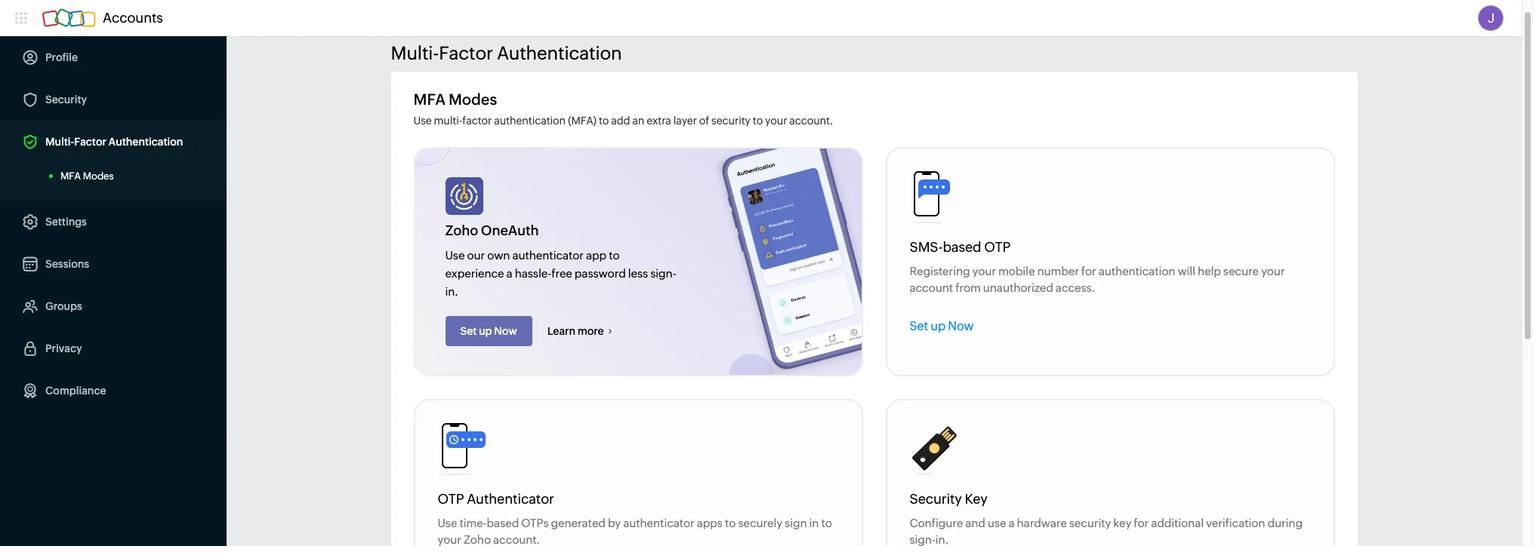 Task type: describe. For each thing, give the bounding box(es) containing it.
mfa for mfa modes
[[60, 171, 81, 182]]

authentication for your
[[1099, 265, 1176, 278]]

authenticator inside use time-based otps generated by authenticator apps to securely sign in to your zoho account.
[[623, 517, 695, 530]]

in. inside use our own authenticator app to experience a hassle-free password less sign- in.
[[445, 286, 458, 298]]

experience
[[445, 267, 504, 280]]

settings
[[45, 216, 87, 228]]

1 horizontal spatial factor
[[439, 43, 493, 63]]

(mfa)
[[568, 115, 597, 127]]

compliance
[[45, 385, 106, 397]]

mfa for mfa modes use multi-factor authentication (mfa) to add an extra layer of security to your account.
[[414, 91, 446, 108]]

account. inside use time-based otps generated by authenticator apps to securely sign in to your zoho account.
[[493, 534, 540, 547]]

0 horizontal spatial multi-factor authentication
[[45, 136, 183, 148]]

based inside use time-based otps generated by authenticator apps to securely sign in to your zoho account.
[[487, 517, 519, 530]]

for inside configure and use a hardware security key for additional verification during sign-in.
[[1134, 517, 1149, 530]]

of
[[699, 115, 710, 127]]

security for security
[[45, 94, 87, 106]]

1 horizontal spatial now
[[948, 320, 974, 334]]

your inside use time-based otps generated by authenticator apps to securely sign in to your zoho account.
[[438, 534, 462, 547]]

1 horizontal spatial set up now
[[910, 320, 974, 334]]

sessions
[[45, 258, 89, 270]]

security inside configure and use a hardware security key for additional verification during sign-in.
[[1070, 517, 1111, 530]]

your up from
[[973, 265, 996, 278]]

during
[[1268, 517, 1303, 530]]

authentication for modes
[[494, 115, 566, 127]]

security for security key
[[910, 492, 962, 508]]

to inside use our own authenticator app to experience a hassle-free password less sign- in.
[[609, 249, 620, 262]]

generated
[[551, 517, 606, 530]]

secure
[[1224, 265, 1259, 278]]

0 horizontal spatial now
[[494, 326, 517, 338]]

to left add
[[599, 115, 609, 127]]

0 horizontal spatial set up now
[[460, 326, 517, 338]]

sms-based otp
[[910, 239, 1011, 255]]

modes for mfa modes use multi-factor authentication (mfa) to add an extra layer of security to your account.
[[449, 91, 497, 108]]

zoho inside use time-based otps generated by authenticator apps to securely sign in to your zoho account.
[[464, 534, 491, 547]]

use inside mfa modes use multi-factor authentication (mfa) to add an extra layer of security to your account.
[[414, 115, 432, 127]]

your inside mfa modes use multi-factor authentication (mfa) to add an extra layer of security to your account.
[[765, 115, 787, 127]]

apps
[[697, 517, 723, 530]]

sign- inside use our own authenticator app to experience a hassle-free password less sign- in.
[[651, 267, 677, 280]]

privacy
[[45, 343, 82, 355]]

0 horizontal spatial authentication
[[108, 136, 183, 148]]

verification
[[1207, 517, 1266, 530]]

mfa modes use multi-factor authentication (mfa) to add an extra layer of security to your account.
[[414, 91, 833, 127]]

hardware
[[1017, 517, 1067, 530]]

1 horizontal spatial multi-
[[391, 43, 439, 63]]

your right secure
[[1262, 265, 1285, 278]]

authenticator
[[467, 492, 554, 508]]

use
[[988, 517, 1007, 530]]

account
[[910, 282, 953, 295]]

security inside mfa modes use multi-factor authentication (mfa) to add an extra layer of security to your account.
[[712, 115, 751, 127]]

authenticator inside use our own authenticator app to experience a hassle-free password less sign- in.
[[513, 249, 584, 262]]

securely
[[738, 517, 783, 530]]

sms-
[[910, 239, 943, 255]]

sign
[[785, 517, 807, 530]]

learn
[[547, 326, 576, 338]]

sign- inside configure and use a hardware security key for additional verification during sign-in.
[[910, 534, 936, 547]]

an
[[633, 115, 645, 127]]

configure and use a hardware security key for additional verification during sign-in.
[[910, 517, 1303, 547]]



Task type: vqa. For each thing, say whether or not it's contained in the screenshot.
sign
yes



Task type: locate. For each thing, give the bounding box(es) containing it.
multi- up 'multi-'
[[391, 43, 439, 63]]

1 vertical spatial for
[[1134, 517, 1149, 530]]

profile
[[45, 51, 78, 63]]

a
[[507, 267, 513, 280], [1009, 517, 1015, 530]]

multi- up mfa modes
[[45, 136, 74, 148]]

now
[[948, 320, 974, 334], [494, 326, 517, 338]]

1 vertical spatial authentication
[[1099, 265, 1176, 278]]

0 horizontal spatial for
[[1082, 265, 1097, 278]]

security
[[712, 115, 751, 127], [1070, 517, 1111, 530]]

1 horizontal spatial account.
[[790, 115, 833, 127]]

otp up time-
[[438, 492, 464, 508]]

mfa up 'multi-'
[[414, 91, 446, 108]]

factor up 'factor'
[[439, 43, 493, 63]]

zoho oneauth
[[445, 223, 539, 239]]

1 horizontal spatial authenticator
[[623, 517, 695, 530]]

0 vertical spatial modes
[[449, 91, 497, 108]]

0 horizontal spatial multi-
[[45, 136, 74, 148]]

accounts
[[103, 10, 163, 26]]

set up now
[[910, 320, 974, 334], [460, 326, 517, 338]]

configure
[[910, 517, 963, 530]]

a inside configure and use a hardware security key for additional verification during sign-in.
[[1009, 517, 1015, 530]]

from
[[956, 282, 981, 295]]

1 vertical spatial authenticator
[[623, 517, 695, 530]]

multi-factor authentication up mfa modes
[[45, 136, 183, 148]]

for
[[1082, 265, 1097, 278], [1134, 517, 1149, 530]]

hassle-
[[515, 267, 552, 280]]

sign- down configure on the right bottom of the page
[[910, 534, 936, 547]]

security right of
[[712, 115, 751, 127]]

0 vertical spatial a
[[507, 267, 513, 280]]

use left our
[[445, 249, 465, 262]]

modes inside mfa modes use multi-factor authentication (mfa) to add an extra layer of security to your account.
[[449, 91, 497, 108]]

0 horizontal spatial based
[[487, 517, 519, 530]]

1 horizontal spatial authentication
[[497, 43, 622, 63]]

0 vertical spatial sign-
[[651, 267, 677, 280]]

authentication
[[494, 115, 566, 127], [1099, 265, 1176, 278]]

mfa modes
[[60, 171, 114, 182]]

0 vertical spatial authenticator
[[513, 249, 584, 262]]

otps
[[521, 517, 549, 530]]

use our own authenticator app to experience a hassle-free password less sign- in.
[[445, 249, 677, 298]]

0 vertical spatial multi-
[[391, 43, 439, 63]]

factor
[[463, 115, 492, 127]]

factor
[[439, 43, 493, 63], [74, 136, 106, 148]]

your down time-
[[438, 534, 462, 547]]

use for use time-based otps generated by authenticator apps to securely sign in to your zoho account.
[[438, 517, 457, 530]]

0 horizontal spatial a
[[507, 267, 513, 280]]

time-
[[460, 517, 487, 530]]

1 vertical spatial use
[[445, 249, 465, 262]]

security left key
[[1070, 517, 1111, 530]]

in. inside configure and use a hardware security key for additional verification during sign-in.
[[936, 534, 949, 547]]

0 horizontal spatial otp
[[438, 492, 464, 508]]

number
[[1038, 265, 1079, 278]]

your right of
[[765, 115, 787, 127]]

oneauth
[[481, 223, 539, 239]]

in. down configure on the right bottom of the page
[[936, 534, 949, 547]]

additional
[[1151, 517, 1204, 530]]

factor up mfa modes
[[74, 136, 106, 148]]

app
[[586, 249, 607, 262]]

0 horizontal spatial security
[[712, 115, 751, 127]]

1 horizontal spatial sign-
[[910, 534, 936, 547]]

1 horizontal spatial set
[[910, 320, 928, 334]]

multi-
[[391, 43, 439, 63], [45, 136, 74, 148]]

key
[[1114, 517, 1132, 530]]

more
[[578, 326, 604, 338]]

authentication
[[497, 43, 622, 63], [108, 136, 183, 148]]

a inside use our own authenticator app to experience a hassle-free password less sign- in.
[[507, 267, 513, 280]]

use inside use our own authenticator app to experience a hassle-free password less sign- in.
[[445, 249, 465, 262]]

0 vertical spatial authentication
[[497, 43, 622, 63]]

now down from
[[948, 320, 974, 334]]

1 vertical spatial based
[[487, 517, 519, 530]]

multi-factor authentication up 'factor'
[[391, 43, 622, 63]]

registering
[[910, 265, 970, 278]]

0 vertical spatial based
[[943, 239, 982, 255]]

1 vertical spatial in.
[[936, 534, 949, 547]]

to right the apps
[[725, 517, 736, 530]]

1 vertical spatial factor
[[74, 136, 106, 148]]

0 vertical spatial authentication
[[494, 115, 566, 127]]

a down own
[[507, 267, 513, 280]]

0 horizontal spatial authentication
[[494, 115, 566, 127]]

1 vertical spatial security
[[910, 492, 962, 508]]

mfa inside mfa modes use multi-factor authentication (mfa) to add an extra layer of security to your account.
[[414, 91, 446, 108]]

0 horizontal spatial security
[[45, 94, 87, 106]]

1 vertical spatial otp
[[438, 492, 464, 508]]

layer
[[674, 115, 697, 127]]

security key
[[910, 492, 988, 508]]

mfa up settings
[[60, 171, 81, 182]]

use for use our own authenticator app to experience a hassle-free password less sign- in.
[[445, 249, 465, 262]]

a right use
[[1009, 517, 1015, 530]]

1 horizontal spatial otp
[[984, 239, 1011, 255]]

up down experience at the left of the page
[[479, 326, 492, 338]]

will
[[1178, 265, 1196, 278]]

own
[[487, 249, 510, 262]]

0 vertical spatial security
[[45, 94, 87, 106]]

now left learn
[[494, 326, 517, 338]]

1 vertical spatial modes
[[83, 171, 114, 182]]

set down account
[[910, 320, 928, 334]]

0 vertical spatial security
[[712, 115, 751, 127]]

use inside use time-based otps generated by authenticator apps to securely sign in to your zoho account.
[[438, 517, 457, 530]]

use left 'multi-'
[[414, 115, 432, 127]]

1 horizontal spatial in.
[[936, 534, 949, 547]]

0 horizontal spatial account.
[[493, 534, 540, 547]]

security
[[45, 94, 87, 106], [910, 492, 962, 508]]

modes
[[449, 91, 497, 108], [83, 171, 114, 182]]

to right in
[[822, 517, 832, 530]]

otp
[[984, 239, 1011, 255], [438, 492, 464, 508]]

0 horizontal spatial in.
[[445, 286, 458, 298]]

extra
[[647, 115, 671, 127]]

use
[[414, 115, 432, 127], [445, 249, 465, 262], [438, 517, 457, 530]]

less
[[628, 267, 648, 280]]

zoho up our
[[445, 223, 478, 239]]

0 vertical spatial multi-factor authentication
[[391, 43, 622, 63]]

authenticator
[[513, 249, 584, 262], [623, 517, 695, 530]]

0 horizontal spatial factor
[[74, 136, 106, 148]]

use left time-
[[438, 517, 457, 530]]

for right key
[[1134, 517, 1149, 530]]

up down account
[[931, 320, 946, 334]]

1 vertical spatial security
[[1070, 517, 1111, 530]]

use time-based otps generated by authenticator apps to securely sign in to your zoho account.
[[438, 517, 832, 547]]

1 horizontal spatial modes
[[449, 91, 497, 108]]

account.
[[790, 115, 833, 127], [493, 534, 540, 547]]

0 vertical spatial for
[[1082, 265, 1097, 278]]

otp authenticator
[[438, 492, 554, 508]]

1 vertical spatial a
[[1009, 517, 1015, 530]]

2 vertical spatial use
[[438, 517, 457, 530]]

1 vertical spatial multi-factor authentication
[[45, 136, 183, 148]]

unauthorized
[[983, 282, 1054, 295]]

1 horizontal spatial mfa
[[414, 91, 446, 108]]

access.
[[1056, 282, 1095, 295]]

0 vertical spatial account.
[[790, 115, 833, 127]]

your
[[765, 115, 787, 127], [973, 265, 996, 278], [1262, 265, 1285, 278], [438, 534, 462, 547]]

1 horizontal spatial security
[[910, 492, 962, 508]]

1 horizontal spatial authentication
[[1099, 265, 1176, 278]]

multi-factor authentication
[[391, 43, 622, 63], [45, 136, 183, 148]]

based up registering
[[943, 239, 982, 255]]

mobile
[[999, 265, 1035, 278]]

0 horizontal spatial sign-
[[651, 267, 677, 280]]

otp up the mobile
[[984, 239, 1011, 255]]

1 vertical spatial sign-
[[910, 534, 936, 547]]

set
[[910, 320, 928, 334], [460, 326, 477, 338]]

0 horizontal spatial up
[[479, 326, 492, 338]]

0 horizontal spatial modes
[[83, 171, 114, 182]]

1 horizontal spatial multi-factor authentication
[[391, 43, 622, 63]]

0 horizontal spatial set
[[460, 326, 477, 338]]

to right app
[[609, 249, 620, 262]]

based
[[943, 239, 982, 255], [487, 517, 519, 530]]

0 vertical spatial otp
[[984, 239, 1011, 255]]

1 horizontal spatial a
[[1009, 517, 1015, 530]]

modes up settings
[[83, 171, 114, 182]]

password
[[575, 267, 626, 280]]

mfa
[[414, 91, 446, 108], [60, 171, 81, 182]]

set down experience at the left of the page
[[460, 326, 477, 338]]

by
[[608, 517, 621, 530]]

and
[[966, 517, 986, 530]]

authentication inside mfa modes use multi-factor authentication (mfa) to add an extra layer of security to your account.
[[494, 115, 566, 127]]

sign-
[[651, 267, 677, 280], [910, 534, 936, 547]]

0 horizontal spatial mfa
[[60, 171, 81, 182]]

to right of
[[753, 115, 763, 127]]

free
[[552, 267, 572, 280]]

up
[[931, 320, 946, 334], [479, 326, 492, 338]]

0 horizontal spatial authenticator
[[513, 249, 584, 262]]

authentication up (mfa)
[[497, 43, 622, 63]]

for inside registering your mobile number for authentication will help secure your account from unauthorized access.
[[1082, 265, 1097, 278]]

modes for mfa modes
[[83, 171, 114, 182]]

1 vertical spatial multi-
[[45, 136, 74, 148]]

for up access.
[[1082, 265, 1097, 278]]

1 horizontal spatial for
[[1134, 517, 1149, 530]]

authenticator right the by
[[623, 517, 695, 530]]

our
[[467, 249, 485, 262]]

learn more
[[547, 326, 604, 338]]

1 vertical spatial account.
[[493, 534, 540, 547]]

authentication inside registering your mobile number for authentication will help secure your account from unauthorized access.
[[1099, 265, 1176, 278]]

in. down experience at the left of the page
[[445, 286, 458, 298]]

0 vertical spatial use
[[414, 115, 432, 127]]

1 vertical spatial zoho
[[464, 534, 491, 547]]

security up configure on the right bottom of the page
[[910, 492, 962, 508]]

1 vertical spatial authentication
[[108, 136, 183, 148]]

in
[[810, 517, 819, 530]]

authenticator up free
[[513, 249, 584, 262]]

help
[[1198, 265, 1221, 278]]

add
[[611, 115, 630, 127]]

set up now down experience at the left of the page
[[460, 326, 517, 338]]

registering your mobile number for authentication will help secure your account from unauthorized access.
[[910, 265, 1285, 295]]

authentication left (mfa)
[[494, 115, 566, 127]]

zoho down time-
[[464, 534, 491, 547]]

0 vertical spatial zoho
[[445, 223, 478, 239]]

sign- right the less
[[651, 267, 677, 280]]

groups
[[45, 301, 82, 313]]

1 horizontal spatial based
[[943, 239, 982, 255]]

account. inside mfa modes use multi-factor authentication (mfa) to add an extra layer of security to your account.
[[790, 115, 833, 127]]

key
[[965, 492, 988, 508]]

1 horizontal spatial security
[[1070, 517, 1111, 530]]

modes up 'factor'
[[449, 91, 497, 108]]

0 vertical spatial mfa
[[414, 91, 446, 108]]

1 horizontal spatial up
[[931, 320, 946, 334]]

security down profile
[[45, 94, 87, 106]]

based down otp authenticator
[[487, 517, 519, 530]]

authentication up mfa modes
[[108, 136, 183, 148]]

set up now down account
[[910, 320, 974, 334]]

multi-
[[434, 115, 463, 127]]

authentication left will
[[1099, 265, 1176, 278]]

1 vertical spatial mfa
[[60, 171, 81, 182]]

0 vertical spatial factor
[[439, 43, 493, 63]]

in.
[[445, 286, 458, 298], [936, 534, 949, 547]]

zoho
[[445, 223, 478, 239], [464, 534, 491, 547]]

0 vertical spatial in.
[[445, 286, 458, 298]]

to
[[599, 115, 609, 127], [753, 115, 763, 127], [609, 249, 620, 262], [725, 517, 736, 530], [822, 517, 832, 530]]



